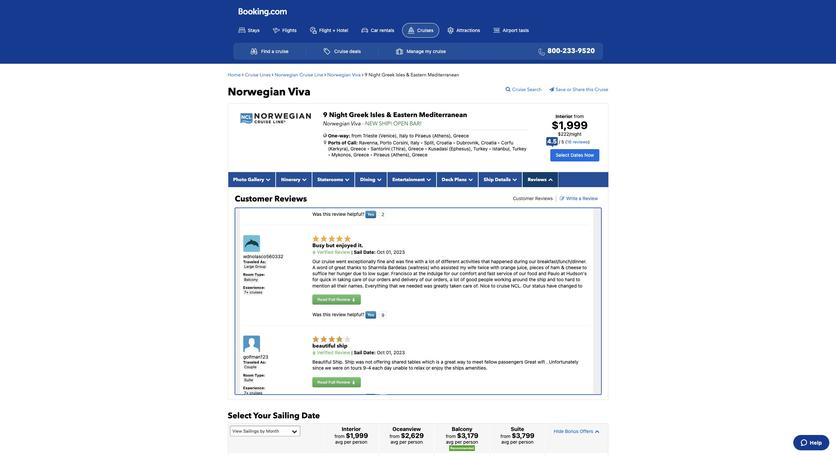 Task type: locate. For each thing, give the bounding box(es) containing it.
1 vertical spatial 01,
[[386, 350, 393, 356]]

1 experience: 7+ cruises from the top
[[243, 286, 265, 295]]

per for $3,179
[[455, 440, 462, 445]]

1 at from the left
[[414, 271, 418, 277]]

1 date: from the top
[[364, 249, 376, 255]]

corfu
[[502, 140, 514, 145]]

1 vertical spatial date:
[[364, 350, 376, 356]]

1 type: from the top
[[255, 273, 265, 277]]

1 horizontal spatial suite
[[511, 427, 525, 433]]

1 was this review helpful? yes from the top
[[313, 211, 375, 217]]

2 oct from the top
[[377, 350, 385, 356]]

9-
[[363, 366, 368, 371]]

turkey down dubrovnik, at the top of the page
[[474, 146, 488, 152]]

9 for 9 night greek isles & eastern mediterranean norwegian viva - new ship! open bar!
[[323, 110, 328, 119]]

2
[[382, 212, 385, 218]]

1 was from the top
[[313, 211, 322, 217]]

1 horizontal spatial at
[[561, 271, 566, 277]]

from up call:
[[352, 133, 362, 138]]

room inside "room type: suite"
[[243, 373, 254, 378]]

1 read full review button from the top
[[313, 295, 361, 305]]

cruise down working
[[497, 283, 510, 289]]

greek inside 9 night greek isles & eastern mediterranean norwegian viva - new ship! open bar!
[[349, 110, 369, 119]]

rentals
[[380, 27, 395, 33]]

or down which
[[426, 366, 431, 371]]

happened
[[491, 259, 513, 264]]

$2,629
[[401, 432, 424, 440]]

great up ships
[[445, 359, 456, 365]]

ship up 'status'
[[538, 277, 547, 283]]

1 vertical spatial /
[[559, 139, 561, 145]]

fellow
[[485, 359, 498, 365]]

2 helpful? from the top
[[348, 312, 365, 318]]

1 vertical spatial 2023
[[394, 350, 405, 356]]

ship
[[538, 277, 547, 283], [337, 343, 348, 350]]

greek
[[382, 72, 395, 78], [349, 110, 369, 119]]

• down ravenna, porto corsini, italy • split, croatia • dubrovnik, croatia •
[[425, 146, 427, 152]]

2 read full review from the top
[[318, 380, 352, 385]]

chevron up image inside hide bonus offers link
[[594, 429, 600, 434]]

norwegian cruise line image
[[240, 112, 312, 124]]

cruise inside cruise deals link
[[335, 48, 348, 54]]

1 oct from the top
[[377, 249, 385, 255]]

1 vertical spatial read full review
[[318, 380, 352, 385]]

2 person from the left
[[408, 440, 423, 445]]

on
[[344, 366, 350, 371]]

greece down call:
[[351, 146, 366, 152]]

7+ for busy
[[244, 290, 249, 295]]

0 horizontal spatial piraeus
[[374, 152, 390, 158]]

sailings
[[243, 429, 259, 434]]

4 person from the left
[[519, 440, 534, 445]]

3 avg from the left
[[446, 440, 454, 445]]

from inside suite from $3,799 avg per person
[[501, 434, 511, 440]]

search image
[[506, 86, 513, 92]]

lot up the taken
[[454, 277, 460, 283]]

from inside balcony from $3,179 avg per person
[[446, 434, 456, 440]]

avg inside oceanview from $2,629 avg per person
[[391, 440, 399, 445]]

1 horizontal spatial piraeus
[[415, 133, 431, 138]]

small verified icon image down the busy
[[313, 251, 316, 255]]

0 horizontal spatial chevron up image
[[547, 177, 553, 182]]

1 | sail date: oct 01, 2023 from the top
[[350, 249, 405, 255]]

was up date
[[313, 395, 322, 400]]

norwegian cruise line link
[[275, 72, 323, 78]]

0 vertical spatial eastern
[[411, 72, 427, 78]]

dining
[[360, 177, 376, 183]]

from inside oceanview from $2,629 avg per person
[[390, 434, 400, 440]]

1 horizontal spatial greek
[[382, 72, 395, 78]]

wifi
[[538, 359, 546, 365]]

1 horizontal spatial &
[[406, 72, 410, 78]]

2 read full review button from the top
[[313, 378, 361, 388]]

person for $1,999
[[353, 440, 368, 445]]

1 horizontal spatial lot
[[454, 277, 460, 283]]

read for beautiful
[[318, 380, 328, 385]]

experience: 7+ cruises for busy
[[243, 286, 265, 295]]

golfman123 image
[[243, 336, 260, 353]]

the left ships
[[445, 366, 452, 371]]

2 | sail date: oct 01, 2023 from the top
[[350, 350, 405, 356]]

ship up ship.
[[337, 343, 348, 350]]

yes button for 9
[[366, 312, 377, 319]]

booking.com home image
[[239, 8, 287, 17]]

open
[[394, 120, 409, 127]]

unable
[[393, 366, 408, 371]]

2 horizontal spatial 9
[[382, 313, 385, 318]]

or inside beautiful ship. ship was not offering shared tables which is a great way to meet fellow passengers  great wifi . unfortunately since we were on tours 9-4 each day unable to relax or enjoy the ships amenities.
[[426, 366, 431, 371]]

chevron up image right bonus
[[594, 429, 600, 434]]

paper plane image
[[550, 87, 556, 92]]

1 chevron down image from the left
[[264, 177, 271, 182]]

2 verified review from the top
[[316, 350, 350, 356]]

1 horizontal spatial norwegian viva
[[328, 72, 361, 78]]

1 2023 from the top
[[394, 249, 405, 255]]

we inside our cruise went exceptionally fine and was fine with a lot of different activities that happened during our breakfast/lunch/dinner. a word of great thanks to sharmila bardelas (waitress) who assisted my wife twice with orange juice, pieces of ham & cheese to suffice her hunger due to low sugar.  francisco at the indulge for our comfort and fast service of our food and paulo at hudson's for quick in taking care of our orders and delivery of our orders,  a lot of good people working around the ship and too hard to mention all their names.  everything that we needed was greatly taken care of.  nice to cruise ncl.  our status have changed to diamond after this cruise.
[[399, 283, 405, 289]]

is
[[436, 359, 440, 365]]

the
[[419, 271, 426, 277], [529, 277, 536, 283], [445, 366, 452, 371]]

type: down couple
[[255, 373, 265, 378]]

0 vertical spatial with
[[415, 259, 424, 264]]

angle right image for cruise lines
[[272, 72, 274, 77]]

0 vertical spatial as:
[[260, 260, 266, 264]]

2 full from the top
[[329, 380, 336, 385]]

chevron down image inside photo gallery dropdown button
[[264, 177, 271, 182]]

avg for $3,799
[[502, 440, 509, 445]]

small verified icon image for beautiful ship
[[313, 352, 316, 355]]

turkey down corfu on the right
[[513, 146, 527, 152]]

chevron down image inside entertainment dropdown button
[[425, 177, 432, 182]]

or right save
[[567, 86, 572, 93]]

person inside oceanview from $2,629 avg per person
[[408, 440, 423, 445]]

1 horizontal spatial my
[[460, 265, 467, 271]]

balcony inside balcony from $3,179 avg per person
[[452, 427, 473, 433]]

customer down photo gallery dropdown button
[[235, 194, 273, 205]]

isles up new
[[371, 110, 385, 119]]

9 right norwegian viva link
[[365, 72, 368, 78]]

per inside balcony from $3,179 avg per person
[[455, 440, 462, 445]]

chevron down image
[[264, 177, 271, 182], [301, 177, 307, 182], [467, 177, 473, 182]]

1 vertical spatial mediterranean
[[419, 110, 468, 119]]

(athens), up 'kusadasi'
[[433, 133, 452, 138]]

0 vertical spatial read
[[318, 297, 328, 302]]

night up one-
[[329, 110, 348, 119]]

for
[[444, 271, 450, 277], [313, 277, 319, 283]]

9 for 9 night greek isles & eastern mediterranean
[[365, 72, 368, 78]]

yes
[[368, 212, 375, 217], [368, 313, 375, 318]]

per inside interior from $1,999 avg per person
[[344, 440, 352, 445]]

3 helpful? from the top
[[348, 395, 365, 400]]

fine up the '(waitress)'
[[406, 259, 414, 264]]

1 horizontal spatial ship
[[484, 177, 494, 183]]

cruise search link
[[506, 86, 549, 93]]

balcony up recommended image
[[452, 427, 473, 433]]

2 yes from the top
[[368, 313, 375, 318]]

2 chevron down image from the left
[[376, 177, 382, 182]]

yes for 2
[[368, 212, 375, 217]]

thanks
[[347, 265, 362, 271]]

2 as: from the top
[[260, 360, 266, 365]]

eastern down 'manage my cruise' dropdown button
[[411, 72, 427, 78]]

review
[[332, 211, 346, 217], [332, 312, 346, 318], [332, 395, 346, 400]]

1 vertical spatial yes
[[368, 313, 375, 318]]

4 per from the left
[[511, 440, 518, 445]]

yes down cruise.
[[368, 313, 375, 318]]

was
[[396, 259, 405, 264], [424, 283, 433, 289], [356, 359, 364, 365]]

0 horizontal spatial select
[[228, 411, 252, 422]]

0 vertical spatial chevron up image
[[547, 177, 553, 182]]

twice
[[478, 265, 490, 271]]

1 horizontal spatial ship
[[538, 277, 547, 283]]

person inside suite from $3,799 avg per person
[[519, 440, 534, 445]]

1 yes button from the top
[[366, 211, 377, 218]]

1 vertical spatial was this review helpful? yes
[[313, 312, 375, 318]]

4 angle right image from the left
[[362, 72, 364, 77]]

| for beautiful ship
[[352, 350, 353, 356]]

eastern inside 9 night greek isles & eastern mediterranean norwegian viva - new ship! open bar!
[[393, 110, 418, 119]]

avg inside interior from $1,999 avg per person
[[335, 440, 343, 445]]

wdnolasco560332 traveled as: large group
[[243, 254, 284, 269]]

yes for 9
[[368, 313, 375, 318]]

italy
[[399, 133, 408, 138], [411, 140, 420, 145]]

1 7+ from the top
[[244, 290, 249, 295]]

1 person from the left
[[353, 440, 368, 445]]

as: for beautiful ship
[[260, 360, 266, 365]]

from right interior
[[574, 113, 584, 119]]

1 horizontal spatial for
[[444, 271, 450, 277]]

from inside interior from $1,999 $222 / night
[[574, 113, 584, 119]]

avg up recommended image
[[446, 440, 454, 445]]

per inside suite from $3,799 avg per person
[[511, 440, 518, 445]]

2 angle right image from the left
[[272, 72, 274, 77]]

small verified icon image
[[313, 251, 316, 255], [313, 352, 316, 355]]

indulge
[[427, 271, 443, 277]]

helpful? for 9
[[348, 312, 365, 318]]

that
[[482, 259, 490, 264], [390, 283, 398, 289]]

1 horizontal spatial 9
[[365, 72, 368, 78]]

hudson's
[[567, 271, 587, 277]]

3 person from the left
[[464, 440, 479, 445]]

1 vertical spatial read full review button
[[313, 378, 361, 388]]

from up recommended image
[[446, 434, 456, 440]]

1 horizontal spatial we
[[399, 283, 405, 289]]

1 vertical spatial lot
[[454, 277, 460, 283]]

full for but
[[329, 297, 336, 302]]

a up the taken
[[450, 277, 453, 283]]

yes button down cruise.
[[366, 312, 377, 319]]

balcony inside room type: balcony
[[244, 277, 258, 282]]

way
[[457, 359, 466, 365]]

split,
[[425, 140, 436, 145]]

0 horizontal spatial /
[[559, 139, 561, 145]]

2 experience: 7+ cruises from the top
[[243, 386, 265, 395]]

read full review button down after
[[313, 295, 361, 305]]

2 vertical spatial 9
[[382, 313, 385, 318]]

1 avg from the left
[[335, 440, 343, 445]]

1 cruises from the top
[[250, 290, 262, 295]]

3 per from the left
[[455, 440, 462, 445]]

chevron down image inside dining dropdown button
[[376, 177, 382, 182]]

1 room from the top
[[243, 273, 254, 277]]

0 vertical spatial &
[[406, 72, 410, 78]]

1 vertical spatial great
[[445, 359, 456, 365]]

1 experience: from the top
[[243, 286, 265, 290]]

great
[[335, 265, 346, 271], [445, 359, 456, 365]]

verified for beautiful
[[317, 350, 334, 356]]

1 horizontal spatial turkey
[[513, 146, 527, 152]]

2 experience: from the top
[[243, 386, 265, 391]]

2 cruises from the top
[[250, 391, 262, 395]]

2 small verified icon image from the top
[[313, 352, 316, 355]]

experience: 7+ cruises for beautiful
[[243, 386, 265, 395]]

2 was from the top
[[313, 312, 322, 318]]

great inside beautiful ship. ship was not offering shared tables which is a great way to meet fellow passengers  great wifi . unfortunately since we were on tours 9-4 each day unable to relax or enjoy the ships amenities.
[[445, 359, 456, 365]]

verified up beautiful
[[317, 350, 334, 356]]

1 horizontal spatial the
[[445, 366, 452, 371]]

1 vertical spatial review
[[332, 312, 346, 318]]

cruise lines link
[[245, 72, 271, 78]]

customer
[[235, 194, 273, 205], [513, 196, 534, 201]]

working
[[495, 277, 512, 283]]

0 vertical spatial experience:
[[243, 286, 265, 290]]

1 vertical spatial was
[[313, 312, 322, 318]]

a right find
[[272, 48, 274, 54]]

mediterranean down manage my cruise
[[428, 72, 460, 78]]

edit image
[[560, 196, 565, 201]]

0 horizontal spatial &
[[387, 110, 392, 119]]

chevron down image for deck plans
[[467, 177, 473, 182]]

1 sail from the top
[[354, 249, 362, 255]]

from for oceanview from $2,629 avg per person
[[390, 434, 400, 440]]

from inside interior from $1,999 avg per person
[[335, 434, 345, 440]]

1 vertical spatial the
[[529, 277, 536, 283]]

verified review up went
[[316, 249, 350, 255]]

3 angle right image from the left
[[325, 72, 326, 77]]

select for select your sailing date
[[228, 411, 252, 422]]

and down twice
[[478, 271, 486, 277]]

2 was this review helpful? yes from the top
[[313, 312, 375, 318]]

1 review from the top
[[332, 211, 346, 217]]

chevron down image left entertainment
[[376, 177, 382, 182]]

01, up offering
[[386, 350, 393, 356]]

1 angle right image from the left
[[242, 72, 244, 77]]

for down suffice
[[313, 277, 319, 283]]

0 vertical spatial we
[[399, 283, 405, 289]]

avg
[[335, 440, 343, 445], [391, 440, 399, 445], [446, 440, 454, 445], [502, 440, 509, 445]]

cruise deals
[[335, 48, 361, 54]]

comfort
[[460, 271, 477, 277]]

with
[[415, 259, 424, 264], [491, 265, 500, 271]]

chevron down image inside itinerary dropdown button
[[301, 177, 307, 182]]

bar!
[[410, 120, 422, 127]]

fine up sharmila at bottom left
[[377, 259, 386, 264]]

2 avg from the left
[[391, 440, 399, 445]]

was for 2
[[313, 211, 322, 217]]

0 vertical spatial great
[[335, 265, 346, 271]]

chevron down image left reviews dropdown button
[[511, 177, 517, 182]]

9 inside 9 night greek isles & eastern mediterranean norwegian viva - new ship! open bar!
[[323, 110, 328, 119]]

/
[[570, 131, 571, 137], [559, 139, 561, 145]]

as: inside golfman123 traveled as: couple
[[260, 360, 266, 365]]

4 chevron down image from the left
[[511, 177, 517, 182]]

2 horizontal spatial the
[[529, 277, 536, 283]]

1 full from the top
[[329, 297, 336, 302]]

room for busy but enjoyed it.
[[243, 273, 254, 277]]

2 yes button from the top
[[366, 312, 377, 319]]

1 chevron down image from the left
[[343, 177, 350, 182]]

cruise right manage
[[433, 48, 446, 54]]

person inside balcony from $3,179 avg per person
[[464, 440, 479, 445]]

2 room from the top
[[243, 373, 254, 378]]

hunger
[[337, 271, 352, 277]]

read full review for ship
[[318, 380, 352, 385]]

traveled inside the wdnolasco560332 traveled as: large group
[[243, 260, 259, 264]]

ports
[[328, 140, 341, 145]]

chevron down image inside ship details dropdown button
[[511, 177, 517, 182]]

chevron down image inside staterooms dropdown button
[[343, 177, 350, 182]]

avg down oceanview
[[391, 440, 399, 445]]

mykonos,
[[332, 152, 353, 158]]

type: for busy but enjoyed it.
[[255, 273, 265, 277]]

1 horizontal spatial chevron down image
[[301, 177, 307, 182]]

one-way: from trieste (venice), italy to piraeus (athens), greece
[[328, 133, 469, 138]]

angle right image right lines
[[272, 72, 274, 77]]

verified review for but
[[316, 249, 350, 255]]

norwegian viva down lines
[[228, 85, 311, 99]]

2023
[[394, 249, 405, 255], [394, 350, 405, 356]]

2023 for busy but enjoyed it.
[[394, 249, 405, 255]]

customer reviews link
[[513, 196, 553, 201]]

helpful? down cruise.
[[348, 312, 365, 318]]

from down interior at the bottom
[[335, 434, 345, 440]]

2 sail from the top
[[354, 350, 362, 356]]

chevron down image for dining
[[376, 177, 382, 182]]

date: right it. at the left bottom of page
[[364, 249, 376, 255]]

of up needed
[[420, 277, 424, 283]]

type: for beautiful ship
[[255, 373, 265, 378]]

0 vertical spatial mediterranean
[[428, 72, 460, 78]]

photo gallery button
[[228, 172, 276, 187]]

we down delivery
[[399, 283, 405, 289]]

chevron down image
[[343, 177, 350, 182], [376, 177, 382, 182], [425, 177, 432, 182], [511, 177, 517, 182]]

2 horizontal spatial chevron down image
[[467, 177, 473, 182]]

1 per from the left
[[344, 440, 352, 445]]

cruises down "room type: suite"
[[250, 391, 262, 395]]

review up ship.
[[335, 350, 350, 356]]

2 | from the top
[[352, 350, 353, 356]]

after
[[333, 289, 343, 295]]

1 vertical spatial verified
[[317, 350, 334, 356]]

2 review from the top
[[332, 312, 346, 318]]

wdnolasco560332 image
[[243, 235, 260, 252]]

4 avg from the left
[[502, 440, 509, 445]]

person for $3,799
[[519, 440, 534, 445]]

traveled inside golfman123 traveled as: couple
[[243, 360, 259, 365]]

0 vertical spatial 2023
[[394, 249, 405, 255]]

offers
[[580, 429, 594, 434]]

angle right image right line
[[325, 72, 326, 77]]

sail up 'tours'
[[354, 350, 362, 356]]

was this review helpful? yes
[[313, 211, 375, 217], [313, 312, 375, 318]]

chevron up image inside reviews dropdown button
[[547, 177, 553, 182]]

helpful? left 8
[[348, 395, 365, 400]]

isles for 9 night greek isles & eastern mediterranean norwegian viva - new ship! open bar!
[[371, 110, 385, 119]]

2 01, from the top
[[386, 350, 393, 356]]

sail up exceptionally
[[354, 249, 362, 255]]

type: inside "room type: suite"
[[255, 373, 265, 378]]

1 vertical spatial helpful?
[[348, 312, 365, 318]]

2 vertical spatial &
[[562, 265, 565, 271]]

0 vertical spatial was
[[313, 211, 322, 217]]

customer reviews
[[235, 194, 307, 205], [513, 196, 553, 201]]

1 vertical spatial ship
[[337, 343, 348, 350]]

read full review button for ship
[[313, 378, 361, 388]]

as:
[[260, 260, 266, 264], [260, 360, 266, 365]]

eastern for 9 night greek isles & eastern mediterranean
[[411, 72, 427, 78]]

recommended image
[[450, 446, 475, 452]]

| sail date: oct 01, 2023 up offering
[[350, 350, 405, 356]]

1 croatia from the left
[[437, 140, 452, 145]]

chevron down image for staterooms
[[343, 177, 350, 182]]

2 chevron down image from the left
[[301, 177, 307, 182]]

angle right image down cruise deals link
[[362, 72, 364, 77]]

quick
[[320, 277, 332, 283]]

1 vertical spatial verified review
[[316, 350, 350, 356]]

& down manage
[[406, 72, 410, 78]]

save or share this cruise
[[556, 86, 609, 93]]

oct up offering
[[377, 350, 385, 356]]

chevron down image left dining
[[343, 177, 350, 182]]

1 verified from the top
[[317, 249, 334, 255]]

per for $3,799
[[511, 440, 518, 445]]

0 vertical spatial /
[[570, 131, 571, 137]]

from
[[574, 113, 584, 119], [352, 133, 362, 138], [335, 434, 345, 440], [390, 434, 400, 440], [446, 434, 456, 440], [501, 434, 511, 440]]

greece inside corfu (kerkyra), greece
[[351, 146, 366, 152]]

2023 up shared
[[394, 350, 405, 356]]

2 7+ from the top
[[244, 391, 249, 395]]

1 vertical spatial cruises
[[250, 391, 262, 395]]

1 vertical spatial experience: 7+ cruises
[[243, 386, 265, 395]]

from left $3,799
[[501, 434, 511, 440]]

cruise left search
[[513, 86, 526, 93]]

0 vertical spatial piraeus
[[415, 133, 431, 138]]

/ inside 4.5 / 5 ( 16 reviews )
[[559, 139, 561, 145]]

1 read full review from the top
[[318, 297, 352, 302]]

(athens), down (thira),
[[391, 152, 411, 158]]

person for $2,629
[[408, 440, 423, 445]]

+
[[333, 27, 336, 33]]

2 2023 from the top
[[394, 350, 405, 356]]

room inside room type: balcony
[[243, 273, 254, 277]]

couple
[[244, 365, 257, 370]]

2 read from the top
[[318, 380, 328, 385]]

norwegian right line
[[328, 72, 351, 78]]

verified review link for ship
[[313, 350, 350, 356]]

orders
[[377, 277, 391, 283]]

2 per from the left
[[400, 440, 407, 445]]

verified up word on the bottom of page
[[317, 249, 334, 255]]

1 horizontal spatial italy
[[411, 140, 420, 145]]

1 as: from the top
[[260, 260, 266, 264]]

suite
[[244, 378, 253, 382], [511, 427, 525, 433]]

isles inside 9 night greek isles & eastern mediterranean norwegian viva - new ship! open bar!
[[371, 110, 385, 119]]

cruise left line
[[300, 72, 313, 78]]

passengers
[[499, 359, 524, 365]]

per inside oceanview from $2,629 avg per person
[[400, 440, 407, 445]]

angle right image for home
[[242, 72, 244, 77]]

from for suite from $3,799 avg per person
[[501, 434, 511, 440]]

lot up the who
[[429, 259, 435, 264]]

review right write
[[583, 196, 598, 201]]

read full review button down were
[[313, 378, 361, 388]]

the inside beautiful ship. ship was not offering shared tables which is a great way to meet fellow passengers  great wifi . unfortunately since we were on tours 9-4 each day unable to relax or enjoy the ships amenities.
[[445, 366, 452, 371]]

1 vertical spatial or
[[426, 366, 431, 371]]

0 vertical spatial norwegian viva
[[328, 72, 361, 78]]

1 horizontal spatial chevron up image
[[594, 429, 600, 434]]

francisco
[[391, 271, 412, 277]]

traveled up couple
[[243, 360, 259, 365]]

1 vertical spatial |
[[352, 350, 353, 356]]

1 verified review from the top
[[316, 249, 350, 255]]

2 vertical spatial was
[[313, 395, 322, 400]]

was down "diamond"
[[313, 312, 322, 318]]

1 vertical spatial with
[[491, 265, 500, 271]]

2 type: from the top
[[255, 373, 265, 378]]

0 horizontal spatial $1,999
[[346, 432, 368, 440]]

1 | from the top
[[352, 249, 353, 255]]

verified review for ship
[[316, 350, 350, 356]]

0 horizontal spatial turkey
[[474, 146, 488, 152]]

1 vertical spatial our
[[523, 283, 531, 289]]

the down food
[[529, 277, 536, 283]]

0 horizontal spatial isles
[[371, 110, 385, 119]]

a inside find a cruise link
[[272, 48, 274, 54]]

greek for 9 night greek isles & eastern mediterranean norwegian viva - new ship! open bar!
[[349, 110, 369, 119]]

large
[[244, 265, 254, 269]]

1 vertical spatial traveled
[[243, 360, 259, 365]]

0 vertical spatial greek
[[382, 72, 395, 78]]

oceanview from $2,629 avg per person
[[390, 427, 424, 445]]

everything
[[365, 283, 388, 289]]

person inside interior from $1,999 avg per person
[[353, 440, 368, 445]]

2 turkey from the left
[[513, 146, 527, 152]]

1 horizontal spatial fine
[[406, 259, 414, 264]]

at down the '(waitress)'
[[414, 271, 418, 277]]

care down due
[[352, 277, 362, 283]]

2 vertical spatial was
[[356, 359, 364, 365]]

0 vertical spatial ship
[[538, 277, 547, 283]]

1 horizontal spatial $1,999
[[552, 119, 588, 132]]

hide bonus offers link
[[547, 426, 607, 438]]

2 verified from the top
[[317, 350, 334, 356]]

way:
[[340, 133, 351, 138]]

sail for busy but enjoyed it.
[[354, 249, 362, 255]]

avg inside balcony from $3,179 avg per person
[[446, 440, 454, 445]]

from for interior from $1,999 $222 / night
[[574, 113, 584, 119]]

piraeus up ravenna, porto corsini, italy • split, croatia • dubrovnik, croatia •
[[415, 133, 431, 138]]

avg left $3,799
[[502, 440, 509, 445]]

0 vertical spatial 01,
[[386, 249, 393, 255]]

2 horizontal spatial &
[[562, 265, 565, 271]]

istanbul,
[[493, 146, 511, 152]]

0 horizontal spatial suite
[[244, 378, 253, 382]]

viva
[[352, 72, 361, 78], [288, 85, 311, 99], [351, 120, 361, 127]]

chevron up image
[[547, 177, 553, 182], [594, 429, 600, 434]]

this up but
[[323, 211, 331, 217]]

chevron down image inside deck plans dropdown button
[[467, 177, 473, 182]]

norwegian cruise line
[[275, 72, 323, 78]]

0 vertical spatial review
[[332, 211, 346, 217]]

deck plans
[[442, 177, 467, 183]]

ship inside beautiful ship. ship was not offering shared tables which is a great way to meet fellow passengers  great wifi . unfortunately since we were on tours 9-4 each day unable to relax or enjoy the ships amenities.
[[345, 359, 355, 365]]

avg for $1,999
[[335, 440, 343, 445]]

room
[[243, 273, 254, 277], [243, 373, 254, 378]]

0 horizontal spatial balcony
[[244, 277, 258, 282]]

1 vertical spatial for
[[313, 277, 319, 283]]

0 horizontal spatial (athens),
[[391, 152, 411, 158]]

read for busy
[[318, 297, 328, 302]]

juice,
[[517, 265, 529, 271]]

2 date: from the top
[[364, 350, 376, 356]]

angle right image for norwegian viva
[[362, 72, 364, 77]]

experience: down "room type: suite"
[[243, 386, 265, 391]]

7+ for beautiful
[[244, 391, 249, 395]]

0 vertical spatial cruises
[[250, 290, 262, 295]]

select down "5"
[[556, 152, 570, 158]]

8
[[382, 395, 385, 401]]

4
[[368, 366, 371, 371]]

3 chevron down image from the left
[[425, 177, 432, 182]]

call:
[[348, 140, 358, 145]]

italy right 'corsini,'
[[411, 140, 420, 145]]

2 at from the left
[[561, 271, 566, 277]]

night for 9 night greek isles & eastern mediterranean norwegian viva - new ship! open bar!
[[329, 110, 348, 119]]

croatia up 'kusadasi'
[[437, 140, 452, 145]]

1 verified review link from the top
[[313, 249, 350, 255]]

1 01, from the top
[[386, 249, 393, 255]]

0 horizontal spatial for
[[313, 277, 319, 283]]

2 traveled from the top
[[243, 360, 259, 365]]

& inside 9 night greek isles & eastern mediterranean norwegian viva - new ship! open bar!
[[387, 110, 392, 119]]

interior from $1,999 $222 / night
[[552, 113, 588, 137]]

angle right image
[[242, 72, 244, 77], [272, 72, 274, 77], [325, 72, 326, 77], [362, 72, 364, 77]]

0 vertical spatial night
[[369, 72, 381, 78]]

2 croatia from the left
[[481, 140, 497, 145]]

• up (ephesus),
[[454, 140, 456, 145]]

great inside our cruise went exceptionally fine and was fine with a lot of different activities that happened during our breakfast/lunch/dinner. a word of great thanks to sharmila bardelas (waitress) who assisted my wife twice with orange juice, pieces of ham & cheese to suffice her hunger due to low sugar.  francisco at the indulge for our comfort and fast service of our food and paulo at hudson's for quick in taking care of our orders and delivery of our orders,  a lot of good people working around the ship and too hard to mention all their names.  everything that we needed was greatly taken care of.  nice to cruise ncl.  our status have changed to diamond after this cruise.
[[335, 265, 346, 271]]

1 read from the top
[[318, 297, 328, 302]]

0 vertical spatial small verified icon image
[[313, 251, 316, 255]]

1 traveled from the top
[[243, 260, 259, 264]]

3 chevron down image from the left
[[467, 177, 473, 182]]

but
[[326, 242, 335, 249]]

night inside 9 night greek isles & eastern mediterranean norwegian viva - new ship! open bar!
[[329, 110, 348, 119]]

type: inside room type: balcony
[[255, 273, 265, 277]]

avg down interior at the bottom
[[335, 440, 343, 445]]

2 verified review link from the top
[[313, 350, 350, 356]]

/ left "5"
[[559, 139, 561, 145]]

sailing
[[273, 411, 300, 422]]

enjoy
[[432, 366, 444, 371]]

$1,999 inside interior from $1,999 avg per person
[[346, 432, 368, 440]]

read full review for but
[[318, 297, 352, 302]]

0 vertical spatial lot
[[429, 259, 435, 264]]

1 horizontal spatial that
[[482, 259, 490, 264]]

0 horizontal spatial my
[[425, 48, 432, 54]]

cruise inside dropdown button
[[433, 48, 446, 54]]

(ephesus),
[[449, 146, 472, 152]]

0 vertical spatial italy
[[399, 133, 408, 138]]

as: inside the wdnolasco560332 traveled as: large group
[[260, 260, 266, 264]]

cruises for busy but enjoyed it.
[[250, 290, 262, 295]]

avg inside suite from $3,799 avg per person
[[502, 440, 509, 445]]

1 helpful? from the top
[[348, 211, 365, 217]]

1 vertical spatial verified review link
[[313, 350, 350, 356]]

1 small verified icon image from the top
[[313, 251, 316, 255]]

1 yes from the top
[[368, 212, 375, 217]]

attractions
[[457, 27, 480, 33]]

mediterranean inside 9 night greek isles & eastern mediterranean norwegian viva - new ship! open bar!
[[419, 110, 468, 119]]

experience: 7+ cruises down "room type: suite"
[[243, 386, 265, 395]]

suite from $3,799 avg per person
[[501, 427, 535, 445]]



Task type: vqa. For each thing, say whether or not it's contained in the screenshot.
Verified Review link to the top
yes



Task type: describe. For each thing, give the bounding box(es) containing it.
0 horizontal spatial that
[[390, 283, 398, 289]]

sugar.
[[377, 271, 390, 277]]

reviews inside dropdown button
[[528, 177, 547, 183]]

of up around
[[514, 271, 518, 277]]

was this review helpful? yes for 9
[[313, 312, 375, 318]]

this inside our cruise went exceptionally fine and was fine with a lot of different activities that happened during our breakfast/lunch/dinner. a word of great thanks to sharmila bardelas (waitress) who assisted my wife twice with orange juice, pieces of ham & cheese to suffice her hunger due to low sugar.  francisco at the indulge for our comfort and fast service of our food and paulo at hudson's for quick in taking care of our orders and delivery of our orders,  a lot of good people working around the ship and too hard to mention all their names.  everything that we needed was greatly taken care of.  nice to cruise ncl.  our status have changed to diamond after this cruise.
[[345, 289, 352, 295]]

norwegian viva main content
[[225, 67, 612, 456]]

$222
[[558, 131, 570, 137]]

sharmila
[[368, 265, 387, 271]]

ncl.
[[511, 283, 522, 289]]

1 horizontal spatial our
[[523, 283, 531, 289]]

2023 for beautiful ship
[[394, 350, 405, 356]]

avg for $2,629
[[391, 440, 399, 445]]

since
[[313, 366, 324, 371]]

room type: suite
[[243, 373, 265, 382]]

norwegian right lines
[[275, 72, 299, 78]]

mediterranean for 9 night greek isles & eastern mediterranean norwegian viva - new ship! open bar!
[[419, 110, 468, 119]]

chevron down image for entertainment
[[425, 177, 432, 182]]

our down assisted
[[452, 271, 459, 277]]

0 vertical spatial that
[[482, 259, 490, 264]]

1 vertical spatial care
[[463, 283, 473, 289]]

yes button for 2
[[366, 211, 377, 218]]

review for 2
[[332, 211, 346, 217]]

busy
[[313, 242, 325, 249]]

0 horizontal spatial our
[[313, 259, 321, 264]]

was this review helpful? yes for 2
[[313, 211, 375, 217]]

• left split,
[[421, 140, 423, 145]]

share
[[573, 86, 585, 93]]

chevron down image for ship details
[[511, 177, 517, 182]]

norwegian inside 9 night greek isles & eastern mediterranean norwegian viva - new ship! open bar!
[[323, 120, 350, 127]]

& inside our cruise went exceptionally fine and was fine with a lot of different activities that happened during our breakfast/lunch/dinner. a word of great thanks to sharmila bardelas (waitress) who assisted my wife twice with orange juice, pieces of ham & cheese to suffice her hunger due to low sugar.  francisco at the indulge for our comfort and fast service of our food and paulo at hudson's for quick in taking care of our orders and delivery of our orders,  a lot of good people working around the ship and too hard to mention all their names.  everything that we needed was greatly taken care of.  nice to cruise ncl.  our status have changed to diamond after this cruise.
[[562, 265, 565, 271]]

chevron down image for itinerary
[[301, 177, 307, 182]]

a inside beautiful ship. ship was not offering shared tables which is a great way to meet fellow passengers  great wifi . unfortunately since we were on tours 9-4 each day unable to relax or enjoy the ships amenities.
[[441, 359, 444, 365]]

assisted
[[441, 265, 459, 271]]

• down (kerkyra),
[[328, 152, 331, 158]]

9 night greek isles & eastern mediterranean
[[365, 72, 460, 78]]

• up istanbul,
[[498, 140, 500, 145]]

of.
[[474, 283, 479, 289]]

globe image
[[323, 133, 327, 138]]

bardelas
[[388, 265, 407, 271]]

of down way:
[[342, 140, 347, 145]]

greek for 9 night greek isles & eastern mediterranean
[[382, 72, 395, 78]]

angle right image for norwegian cruise line
[[325, 72, 326, 77]]

& for 9 night greek isles & eastern mediterranean
[[406, 72, 410, 78]]

cruise right share
[[595, 86, 609, 93]]

enjoyed
[[336, 242, 357, 249]]

)
[[589, 139, 590, 145]]

was for 9
[[313, 312, 322, 318]]

chevron up image for reviews
[[547, 177, 553, 182]]

a up the '(waitress)'
[[425, 259, 428, 264]]

our up pieces
[[529, 259, 537, 264]]

trieste
[[363, 133, 378, 138]]

ship inside dropdown button
[[484, 177, 494, 183]]

from for interior from $1,999 avg per person
[[335, 434, 345, 440]]

by
[[260, 429, 265, 434]]

of up names. at the left bottom
[[363, 277, 367, 283]]

select          dates now link
[[551, 149, 600, 162]]

deck
[[442, 177, 454, 183]]

helpful? for 2
[[348, 211, 365, 217]]

in
[[333, 277, 337, 283]]

as: for busy but enjoyed it.
[[260, 260, 266, 264]]

our down low
[[369, 277, 376, 283]]

group
[[255, 265, 266, 269]]

airport taxis link
[[488, 23, 535, 37]]

home link
[[228, 72, 241, 78]]

line
[[315, 72, 323, 78]]

2 fine from the left
[[406, 259, 414, 264]]

| for busy but enjoyed it.
[[352, 249, 353, 255]]

eastern for 9 night greek isles & eastern mediterranean norwegian viva - new ship! open bar!
[[393, 110, 418, 119]]

stays link
[[233, 23, 265, 37]]

1 vertical spatial was
[[424, 283, 433, 289]]

corfu (kerkyra), greece
[[328, 140, 514, 152]]

interior from $1,999 avg per person
[[335, 427, 368, 445]]

my inside 'manage my cruise' dropdown button
[[425, 48, 432, 54]]

0 vertical spatial (athens),
[[433, 133, 452, 138]]

manage
[[407, 48, 424, 54]]

review up went
[[335, 249, 350, 255]]

gallery
[[248, 177, 264, 183]]

01, for beautiful ship
[[386, 350, 393, 356]]

review down after
[[337, 297, 351, 302]]

piraeus inside santorini (thira), greece • kusadasi (ephesus), turkey • istanbul, turkey • mykonos, greece • piraeus (athens), greece
[[374, 152, 390, 158]]

interior
[[556, 113, 573, 119]]

0 horizontal spatial norwegian viva
[[228, 85, 311, 99]]

• down ravenna,
[[368, 146, 370, 152]]

3 review from the top
[[332, 395, 346, 400]]

0 horizontal spatial with
[[415, 259, 424, 264]]

flight + hotel link
[[305, 23, 354, 37]]

4.5
[[548, 138, 557, 145]]

avg for $3,179
[[446, 440, 454, 445]]

kusadasi
[[429, 146, 448, 152]]

one-
[[328, 133, 340, 138]]

view sailings by month
[[232, 429, 279, 434]]

status
[[533, 283, 546, 289]]

9 night greek isles & eastern mediterranean norwegian viva - new ship! open bar!
[[323, 110, 468, 127]]

airport
[[503, 27, 518, 33]]

cruises for beautiful ship
[[250, 391, 262, 395]]

beautiful
[[313, 359, 332, 365]]

norwegian down cruise lines link in the top left of the page
[[228, 85, 286, 99]]

cruise for cruise deals
[[335, 48, 348, 54]]

orders,
[[434, 277, 449, 283]]

16
[[567, 139, 572, 145]]

car rentals link
[[356, 23, 400, 37]]

oct for beautiful ship
[[377, 350, 385, 356]]

manage my cruise button
[[389, 45, 454, 58]]

this down since
[[323, 395, 331, 400]]

deals
[[350, 48, 361, 54]]

date: for busy but enjoyed it.
[[364, 249, 376, 255]]

0 horizontal spatial ship
[[337, 343, 348, 350]]

experience: for beautiful ship
[[243, 386, 265, 391]]

1 horizontal spatial or
[[567, 86, 572, 93]]

person for $3,179
[[464, 440, 479, 445]]

room for beautiful ship
[[243, 373, 254, 378]]

map marker image
[[324, 140, 327, 145]]

during
[[514, 259, 528, 264]]

home
[[228, 72, 241, 78]]

/ inside interior from $1,999 $222 / night
[[570, 131, 571, 137]]

9 for 9
[[382, 313, 385, 318]]

ship.
[[333, 359, 344, 365]]

ship!
[[379, 120, 392, 127]]

suite inside suite from $3,799 avg per person
[[511, 427, 525, 433]]

greece down ravenna,
[[354, 152, 369, 158]]

$1,999 for interior from $1,999 $222 / night
[[552, 119, 588, 132]]

1 horizontal spatial customer
[[513, 196, 534, 201]]

each
[[373, 366, 383, 371]]

our down "indulge"
[[425, 277, 432, 283]]

traveled for busy but enjoyed it.
[[243, 260, 259, 264]]

review for 9
[[332, 312, 346, 318]]

(waitress)
[[408, 265, 430, 271]]

cruise search
[[513, 86, 542, 93]]

$1,999 for interior from $1,999 avg per person
[[346, 432, 368, 440]]

cruise for cruise lines
[[245, 72, 259, 78]]

cruise up word on the bottom of page
[[322, 259, 335, 264]]

verified for busy
[[317, 249, 334, 255]]

small verified icon image for busy but enjoyed it.
[[313, 251, 316, 255]]

and down pieces
[[539, 271, 547, 277]]

taking
[[338, 277, 351, 283]]

and up have
[[548, 277, 556, 283]]

0 horizontal spatial lot
[[429, 259, 435, 264]]

greece down corfu (kerkyra), greece
[[412, 152, 428, 158]]

per for $2,629
[[400, 440, 407, 445]]

suite inside "room type: suite"
[[244, 378, 253, 382]]

ships
[[453, 366, 464, 371]]

reviews left edit icon
[[536, 196, 553, 201]]

1 vertical spatial viva
[[288, 85, 311, 99]]

| sail date: oct 01, 2023 for busy but enjoyed it.
[[350, 249, 405, 255]]

0 vertical spatial viva
[[352, 72, 361, 78]]

0 horizontal spatial customer reviews
[[235, 194, 307, 205]]

itinerary
[[281, 177, 301, 183]]

dubrovnik,
[[457, 140, 480, 145]]

isles for 9 night greek isles & eastern mediterranean
[[396, 72, 405, 78]]

a right write
[[579, 196, 582, 201]]

mediterranean for 9 night greek isles & eastern mediterranean
[[428, 72, 460, 78]]

of up her
[[329, 265, 333, 271]]

800-233-9520
[[548, 46, 595, 55]]

and down francisco
[[392, 277, 400, 283]]

my inside our cruise went exceptionally fine and was fine with a lot of different activities that happened during our breakfast/lunch/dinner. a word of great thanks to sharmila bardelas (waitress) who assisted my wife twice with orange juice, pieces of ham & cheese to suffice her hunger due to low sugar.  francisco at the indulge for our comfort and fast service of our food and paulo at hudson's for quick in taking care of our orders and delivery of our orders,  a lot of good people working around the ship and too hard to mention all their names.  everything that we needed was greatly taken care of.  nice to cruise ncl.  our status have changed to diamond after this cruise.
[[460, 265, 467, 271]]

good
[[466, 277, 477, 283]]

greece up dubrovnik, at the top of the page
[[454, 133, 469, 138]]

per for $1,999
[[344, 440, 352, 445]]

1 vertical spatial italy
[[411, 140, 420, 145]]

0 horizontal spatial customer
[[235, 194, 273, 205]]

| sail date: oct 01, 2023 for beautiful ship
[[350, 350, 405, 356]]

of down comfort
[[461, 277, 465, 283]]

find a cruise link
[[243, 45, 296, 58]]

0 vertical spatial was
[[396, 259, 405, 264]]

1 fine from the left
[[377, 259, 386, 264]]

3 was from the top
[[313, 395, 322, 400]]

tables
[[408, 359, 421, 365]]

chevron up image for hide bonus offers
[[594, 429, 600, 434]]

was inside beautiful ship. ship was not offering shared tables which is a great way to meet fellow passengers  great wifi . unfortunately since we were on tours 9-4 each day unable to relax or enjoy the ships amenities.
[[356, 359, 364, 365]]

photo
[[233, 177, 247, 183]]

• down santorini
[[371, 152, 373, 158]]

from for balcony from $3,179 avg per person
[[446, 434, 456, 440]]

(athens), inside santorini (thira), greece • kusadasi (ephesus), turkey • istanbul, turkey • mykonos, greece • piraeus (athens), greece
[[391, 152, 411, 158]]

greatly
[[434, 283, 449, 289]]

oct for busy but enjoyed it.
[[377, 249, 385, 255]]

date: for beautiful ship
[[364, 350, 376, 356]]

pieces
[[530, 265, 544, 271]]

stays
[[248, 27, 260, 33]]

$3,179
[[457, 432, 479, 440]]

this right share
[[586, 86, 594, 93]]

view
[[232, 429, 242, 434]]

greece down ravenna, porto corsini, italy • split, croatia • dubrovnik, croatia •
[[409, 146, 424, 152]]

full for ship
[[329, 380, 336, 385]]

manage my cruise
[[407, 48, 446, 54]]

800-
[[548, 46, 563, 55]]

which
[[422, 359, 435, 365]]

01, for busy but enjoyed it.
[[386, 249, 393, 255]]

of left "ham"
[[545, 265, 550, 271]]

select for select          dates now
[[556, 152, 570, 158]]

night for 9 night greek isles & eastern mediterranean
[[369, 72, 381, 78]]

review down on
[[337, 380, 351, 385]]

cruise right find
[[276, 48, 289, 54]]

• left istanbul,
[[489, 146, 492, 152]]

1 turkey from the left
[[474, 146, 488, 152]]

travel menu navigation
[[233, 43, 603, 60]]

traveled for beautiful ship
[[243, 360, 259, 365]]

1 horizontal spatial customer reviews
[[513, 196, 553, 201]]

their
[[337, 283, 347, 289]]

of up the who
[[436, 259, 440, 264]]

entertainment button
[[387, 172, 437, 187]]

due
[[353, 271, 362, 277]]

viva inside 9 night greek isles & eastern mediterranean norwegian viva - new ship! open bar!
[[351, 120, 361, 127]]

ship inside our cruise went exceptionally fine and was fine with a lot of different activities that happened during our breakfast/lunch/dinner. a word of great thanks to sharmila bardelas (waitress) who assisted my wife twice with orange juice, pieces of ham & cheese to suffice her hunger due to low sugar.  francisco at the indulge for our comfort and fast service of our food and paulo at hudson's for quick in taking care of our orders and delivery of our orders,  a lot of good people working around the ship and too hard to mention all their names.  everything that we needed was greatly taken care of.  nice to cruise ncl.  our status have changed to diamond after this cruise.
[[538, 277, 547, 283]]

chevron down image for photo gallery
[[264, 177, 271, 182]]

ham
[[551, 265, 560, 271]]

this down "diamond"
[[323, 312, 331, 318]]

read full review button for but
[[313, 295, 361, 305]]

changed
[[559, 283, 577, 289]]

search
[[528, 86, 542, 93]]

date
[[302, 411, 320, 422]]

staterooms
[[318, 177, 343, 183]]

and up bardelas
[[387, 259, 395, 264]]

verified review link for but
[[313, 249, 350, 255]]

ravenna, porto corsini, italy • split, croatia • dubrovnik, croatia •
[[359, 140, 500, 145]]

meet
[[473, 359, 484, 365]]

busy but enjoyed it.
[[313, 242, 363, 249]]

sail for beautiful ship
[[354, 350, 362, 356]]

norwegian viva link
[[328, 72, 362, 78]]

0 vertical spatial the
[[419, 271, 426, 277]]

& for 9 night greek isles & eastern mediterranean norwegian viva - new ship! open bar!
[[387, 110, 392, 119]]

we inside beautiful ship. ship was not offering shared tables which is a great way to meet fellow passengers  great wifi . unfortunately since we were on tours 9-4 each day unable to relax or enjoy the ships amenities.
[[325, 366, 331, 371]]

reviews down itinerary
[[275, 194, 307, 205]]

experience: for busy but enjoyed it.
[[243, 286, 265, 290]]

service
[[497, 271, 513, 277]]

our down juice,
[[519, 271, 527, 277]]

0 horizontal spatial italy
[[399, 133, 408, 138]]

room type: balcony
[[243, 273, 265, 282]]

0 vertical spatial care
[[352, 277, 362, 283]]

word
[[317, 265, 328, 271]]

write a review
[[567, 196, 598, 201]]



